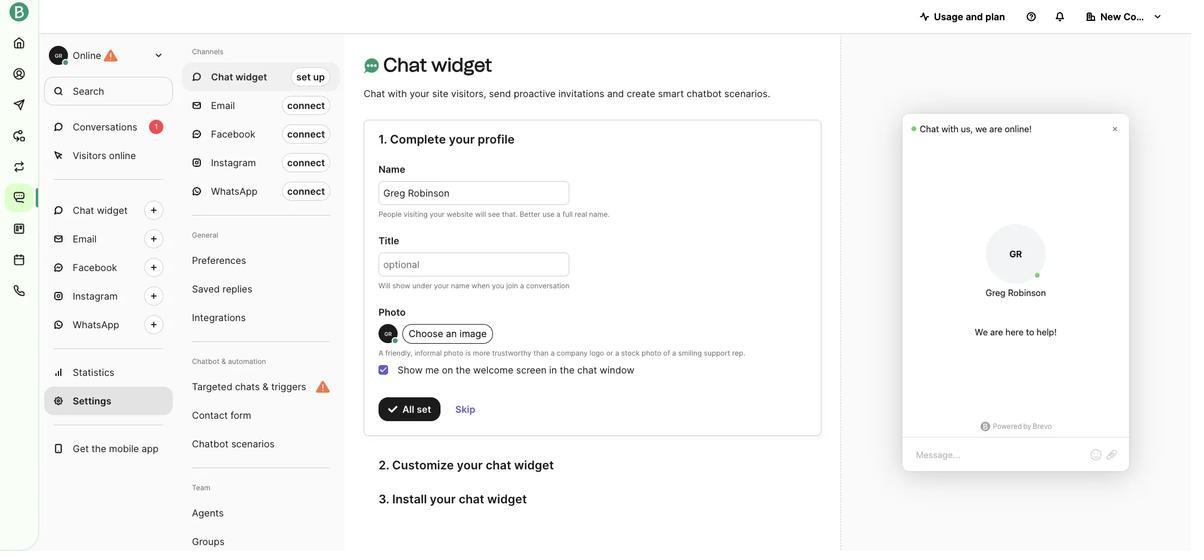 Task type: describe. For each thing, give the bounding box(es) containing it.
your for complete
[[449, 132, 475, 147]]

contact form link
[[183, 401, 340, 430]]

informal
[[415, 349, 442, 358]]

whatsapp link
[[44, 311, 173, 339]]

chat down channels
[[211, 71, 233, 83]]

0 horizontal spatial gr
[[55, 52, 62, 59]]

0 vertical spatial email
[[211, 100, 235, 112]]

create
[[627, 88, 656, 100]]

chat with your site visitors, send proactive invitations and create smart chatbot scenarios.
[[364, 88, 771, 100]]

saved replies
[[192, 283, 253, 295]]

people visiting your website will see that. better use a full real name.
[[379, 210, 610, 219]]

smart
[[658, 88, 684, 100]]

3.
[[379, 493, 390, 507]]

statistics link
[[44, 359, 173, 387]]

in
[[550, 364, 557, 376]]

usage and plan
[[935, 11, 1006, 23]]

preferences
[[192, 255, 246, 267]]

skip
[[456, 404, 476, 416]]

visitors online link
[[44, 141, 173, 170]]

join
[[507, 282, 518, 291]]

Name text field
[[379, 181, 570, 205]]

statistics
[[73, 367, 114, 379]]

chatbot for chatbot & automation
[[192, 357, 220, 366]]

than
[[534, 349, 549, 358]]

choose
[[409, 328, 444, 340]]

0 vertical spatial facebook
[[211, 128, 256, 140]]

photo
[[379, 307, 406, 319]]

visiting
[[404, 210, 428, 219]]

website
[[447, 210, 473, 219]]

skip button
[[446, 398, 485, 422]]

me
[[426, 364, 439, 376]]

and inside usage and plan button
[[966, 11, 984, 23]]

chatbot scenarios
[[192, 438, 275, 450]]

image
[[460, 328, 487, 340]]

chat for 2. customize your chat widget
[[486, 459, 512, 473]]

chat left with
[[364, 88, 385, 100]]

agents link
[[183, 499, 340, 528]]

will show under your name when you join a conversation
[[379, 282, 570, 291]]

1 vertical spatial whatsapp
[[73, 319, 119, 331]]

1 horizontal spatial chat widget
[[211, 71, 267, 83]]

visitors,
[[451, 88, 487, 100]]

triggers
[[271, 381, 306, 393]]

0 horizontal spatial and
[[608, 88, 624, 100]]

integrations
[[192, 312, 246, 324]]

your for install
[[430, 493, 456, 507]]

invitations
[[559, 88, 605, 100]]

new
[[1101, 11, 1122, 23]]

your left name
[[434, 282, 449, 291]]

a
[[379, 349, 384, 358]]

mobile
[[109, 443, 139, 455]]

title
[[379, 235, 399, 247]]

trustworthy
[[492, 349, 532, 358]]

conversations
[[73, 121, 137, 133]]

connect for facebook
[[287, 128, 325, 140]]

that.
[[502, 210, 518, 219]]

get the mobile app link
[[44, 435, 173, 464]]

more
[[473, 349, 490, 358]]

under
[[413, 282, 432, 291]]

welcome
[[474, 364, 514, 376]]

chatbot for chatbot scenarios
[[192, 438, 229, 450]]

Title text field
[[379, 253, 570, 277]]

agents
[[192, 508, 224, 520]]

0 vertical spatial whatsapp
[[211, 186, 258, 197]]

targeted chats & triggers link
[[183, 373, 340, 401]]

targeted chats & triggers
[[192, 381, 306, 393]]

logo
[[590, 349, 605, 358]]

support
[[704, 349, 731, 358]]

use
[[543, 210, 555, 219]]

general
[[192, 231, 218, 240]]

automation
[[228, 357, 266, 366]]

when
[[472, 282, 490, 291]]

groups
[[192, 536, 225, 548]]

people
[[379, 210, 402, 219]]

send
[[489, 88, 511, 100]]

usage
[[935, 11, 964, 23]]

replies
[[223, 283, 253, 295]]

1
[[155, 122, 158, 131]]

a right join
[[520, 282, 524, 291]]

a right or in the right bottom of the page
[[616, 349, 620, 358]]

connect for instagram
[[287, 157, 325, 169]]

groups link
[[183, 528, 340, 552]]

get
[[73, 443, 89, 455]]

friendly,
[[386, 349, 413, 358]]

visitors online
[[73, 150, 136, 162]]

2. customize your chat widget
[[379, 459, 554, 473]]

choose an image
[[409, 328, 487, 340]]

show
[[398, 364, 423, 376]]

plan
[[986, 11, 1006, 23]]

smiling
[[679, 349, 702, 358]]

settings
[[73, 396, 111, 407]]

0 horizontal spatial the
[[92, 443, 106, 455]]

widget image
[[364, 58, 379, 73]]



Task type: locate. For each thing, give the bounding box(es) containing it.
0 vertical spatial chatbot
[[192, 357, 220, 366]]

usage and plan button
[[911, 5, 1015, 29]]

widget
[[432, 54, 492, 76], [236, 71, 267, 83], [97, 205, 128, 217], [515, 459, 554, 473], [488, 493, 527, 507]]

your left profile
[[449, 132, 475, 147]]

company
[[1124, 11, 1168, 23]]

the right 'get'
[[92, 443, 106, 455]]

a right than
[[551, 349, 555, 358]]

1 vertical spatial set
[[417, 404, 431, 416]]

0 horizontal spatial set
[[296, 71, 311, 83]]

whatsapp up general
[[211, 186, 258, 197]]

chat widget
[[384, 54, 492, 76], [211, 71, 267, 83], [73, 205, 128, 217]]

all set
[[403, 404, 431, 416]]

see
[[488, 210, 500, 219]]

a friendly, informal photo is more trustworthy than a company logo or a stock photo of a smiling support rep.
[[379, 349, 746, 358]]

1 horizontal spatial gr
[[385, 331, 392, 338]]

gr up friendly,
[[385, 331, 392, 338]]

team
[[192, 484, 211, 493]]

rep.
[[733, 349, 746, 358]]

show me on the welcome screen in the chat window
[[398, 364, 635, 376]]

better
[[520, 210, 541, 219]]

chat down "2. customize your chat widget"
[[459, 493, 485, 507]]

full
[[563, 210, 573, 219]]

1 horizontal spatial instagram
[[211, 157, 256, 169]]

complete
[[390, 132, 446, 147]]

3. install your chat widget
[[379, 493, 527, 507]]

chatbot
[[687, 88, 722, 100]]

1 horizontal spatial facebook
[[211, 128, 256, 140]]

2 horizontal spatial chat
[[578, 364, 597, 376]]

0 vertical spatial and
[[966, 11, 984, 23]]

1 horizontal spatial email
[[211, 100, 235, 112]]

1 horizontal spatial &
[[263, 381, 269, 393]]

2 connect from the top
[[287, 128, 325, 140]]

chat up with
[[384, 54, 427, 76]]

0 horizontal spatial chat widget
[[73, 205, 128, 217]]

set right all
[[417, 404, 431, 416]]

& right chats
[[263, 381, 269, 393]]

0 vertical spatial chat
[[578, 364, 597, 376]]

your for customize
[[457, 459, 483, 473]]

1 chatbot from the top
[[192, 357, 220, 366]]

chat for 3. install your chat widget
[[459, 493, 485, 507]]

will
[[379, 282, 391, 291]]

with
[[388, 88, 407, 100]]

chat widget down channels
[[211, 71, 267, 83]]

0 vertical spatial set
[[296, 71, 311, 83]]

channels
[[192, 47, 224, 56]]

0 horizontal spatial chat
[[459, 493, 485, 507]]

chat widget up the "site"
[[384, 54, 492, 76]]

window
[[600, 364, 635, 376]]

up
[[313, 71, 325, 83]]

chatbot inside "chatbot scenarios" link
[[192, 438, 229, 450]]

1 vertical spatial email
[[73, 233, 97, 245]]

settings link
[[44, 387, 173, 416]]

proactive
[[514, 88, 556, 100]]

1 horizontal spatial whatsapp
[[211, 186, 258, 197]]

photo left is
[[444, 349, 464, 358]]

you
[[492, 282, 505, 291]]

contact
[[192, 410, 228, 422]]

scenarios
[[231, 438, 275, 450]]

visitors
[[73, 150, 106, 162]]

integrations link
[[183, 304, 340, 332]]

1 horizontal spatial chat
[[486, 459, 512, 473]]

chatbot up targeted
[[192, 357, 220, 366]]

the right on
[[456, 364, 471, 376]]

and left create
[[608, 88, 624, 100]]

1 vertical spatial chat
[[486, 459, 512, 473]]

new company button
[[1077, 5, 1173, 29]]

1 photo from the left
[[444, 349, 464, 358]]

new company
[[1101, 11, 1168, 23]]

4 connect from the top
[[287, 186, 325, 197]]

email down "chat widget" link
[[73, 233, 97, 245]]

online
[[73, 50, 101, 61]]

all
[[403, 404, 415, 416]]

profile
[[478, 132, 515, 147]]

get the mobile app
[[73, 443, 159, 455]]

1 vertical spatial chatbot
[[192, 438, 229, 450]]

your for visiting
[[430, 210, 445, 219]]

show
[[393, 282, 411, 291]]

3 connect from the top
[[287, 157, 325, 169]]

preferences link
[[183, 246, 340, 275]]

0 horizontal spatial email
[[73, 233, 97, 245]]

customize
[[392, 459, 454, 473]]

2 photo from the left
[[642, 349, 662, 358]]

1 vertical spatial gr
[[385, 331, 392, 338]]

0 horizontal spatial photo
[[444, 349, 464, 358]]

a right of
[[673, 349, 677, 358]]

on
[[442, 364, 453, 376]]

whatsapp down instagram link
[[73, 319, 119, 331]]

or
[[607, 349, 614, 358]]

1 horizontal spatial and
[[966, 11, 984, 23]]

chat widget up email link
[[73, 205, 128, 217]]

1 vertical spatial and
[[608, 88, 624, 100]]

2 vertical spatial chat
[[459, 493, 485, 507]]

2 chatbot from the top
[[192, 438, 229, 450]]

photo left of
[[642, 349, 662, 358]]

0 vertical spatial instagram
[[211, 157, 256, 169]]

name.
[[590, 210, 610, 219]]

2 horizontal spatial the
[[560, 364, 575, 376]]

saved replies link
[[183, 275, 340, 304]]

1 connect from the top
[[287, 100, 325, 112]]

stock
[[622, 349, 640, 358]]

1 horizontal spatial the
[[456, 364, 471, 376]]

0 vertical spatial gr
[[55, 52, 62, 59]]

the right in
[[560, 364, 575, 376]]

saved
[[192, 283, 220, 295]]

app
[[142, 443, 159, 455]]

set up
[[296, 71, 325, 83]]

chat down logo
[[578, 364, 597, 376]]

and
[[966, 11, 984, 23], [608, 88, 624, 100]]

your left the "site"
[[410, 88, 430, 100]]

whatsapp
[[211, 186, 258, 197], [73, 319, 119, 331]]

scenarios.
[[725, 88, 771, 100]]

chatbot down contact
[[192, 438, 229, 450]]

and left plan
[[966, 11, 984, 23]]

set inside 'button'
[[417, 404, 431, 416]]

conversation
[[526, 282, 570, 291]]

facebook
[[211, 128, 256, 140], [73, 262, 117, 274]]

your right install
[[430, 493, 456, 507]]

real
[[575, 210, 588, 219]]

2 horizontal spatial chat widget
[[384, 54, 492, 76]]

0 horizontal spatial facebook
[[73, 262, 117, 274]]

chat
[[384, 54, 427, 76], [211, 71, 233, 83], [364, 88, 385, 100], [73, 205, 94, 217]]

email
[[211, 100, 235, 112], [73, 233, 97, 245]]

0 horizontal spatial instagram
[[73, 291, 118, 302]]

chat up email link
[[73, 205, 94, 217]]

a left full on the left
[[557, 210, 561, 219]]

email down channels
[[211, 100, 235, 112]]

a
[[557, 210, 561, 219], [520, 282, 524, 291], [551, 349, 555, 358], [616, 349, 620, 358], [673, 349, 677, 358]]

1.
[[379, 132, 387, 147]]

2.
[[379, 459, 389, 473]]

your for with
[[410, 88, 430, 100]]

choose an image button
[[403, 325, 493, 344]]

connect for whatsapp
[[287, 186, 325, 197]]

search
[[73, 85, 104, 97]]

1 vertical spatial &
[[263, 381, 269, 393]]

connect
[[287, 100, 325, 112], [287, 128, 325, 140], [287, 157, 325, 169], [287, 186, 325, 197]]

chat up 3. install your chat widget at the bottom of page
[[486, 459, 512, 473]]

connect for email
[[287, 100, 325, 112]]

1 horizontal spatial set
[[417, 404, 431, 416]]

1 horizontal spatial photo
[[642, 349, 662, 358]]

is
[[466, 349, 471, 358]]

set left up on the top
[[296, 71, 311, 83]]

0 horizontal spatial &
[[222, 357, 226, 366]]

chats
[[235, 381, 260, 393]]

your
[[410, 88, 430, 100], [449, 132, 475, 147], [430, 210, 445, 219], [434, 282, 449, 291], [457, 459, 483, 473], [430, 493, 456, 507]]

your right visiting
[[430, 210, 445, 219]]

the
[[456, 364, 471, 376], [560, 364, 575, 376], [92, 443, 106, 455]]

all set button
[[379, 398, 441, 422]]

form
[[231, 410, 251, 422]]

your up 3. install your chat widget at the bottom of page
[[457, 459, 483, 473]]

gr left online
[[55, 52, 62, 59]]

email link
[[44, 225, 173, 254]]

0 vertical spatial &
[[222, 357, 226, 366]]

& left automation at bottom left
[[222, 357, 226, 366]]

name
[[451, 282, 470, 291]]

chat widget link
[[44, 196, 173, 225]]

0 horizontal spatial whatsapp
[[73, 319, 119, 331]]

1 vertical spatial instagram
[[73, 291, 118, 302]]

an
[[446, 328, 457, 340]]

1 vertical spatial facebook
[[73, 262, 117, 274]]



Task type: vqa. For each thing, say whether or not it's contained in the screenshot.
the leftmost for
no



